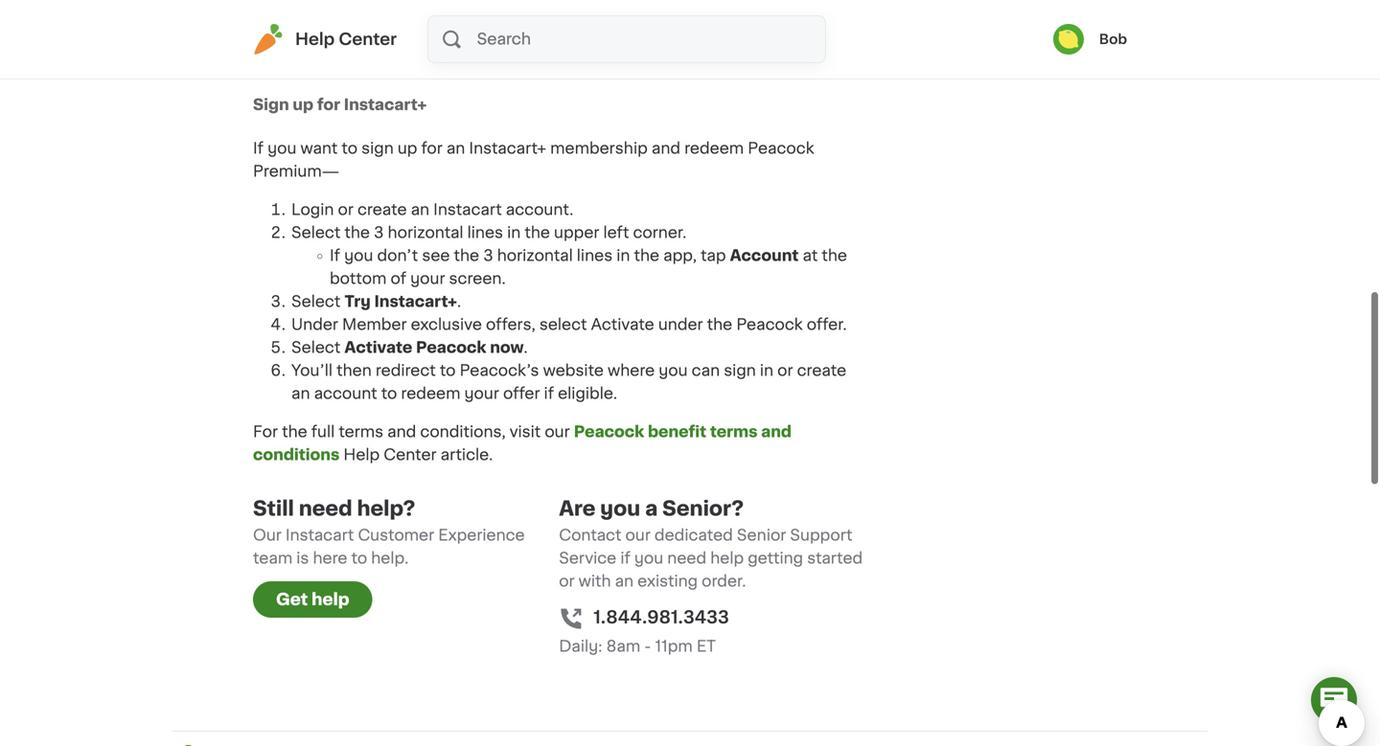 Task type: describe. For each thing, give the bounding box(es) containing it.
at the bottom of your screen.
[[330, 248, 848, 287]]

started
[[808, 551, 863, 567]]

peacock inside peacock benefit terms and conditions
[[574, 425, 645, 440]]

sign up for instacart+
[[253, 97, 427, 113]]

experience
[[438, 528, 525, 544]]

offers,
[[486, 317, 536, 333]]

benefit
[[648, 425, 707, 440]]

1.844.981.3433 link
[[594, 605, 730, 631]]

instacart+ inside if you want to sign up for an instacart+ membership and redeem peacock premium—
[[469, 141, 547, 156]]

for inside you don't need to use the same email address associated with your instacart account when signing up for peacock.
[[449, 54, 471, 69]]

for inside if you want to sign up for an instacart+ membership and redeem peacock premium—
[[421, 141, 443, 156]]

1 vertical spatial for
[[317, 97, 340, 113]]

the down the corner.
[[634, 248, 660, 264]]

terms inside peacock benefit terms and conditions
[[710, 425, 758, 440]]

is
[[297, 551, 309, 567]]

0 horizontal spatial and
[[388, 425, 416, 440]]

0 vertical spatial .
[[457, 294, 461, 310]]

signing
[[366, 54, 422, 69]]

0 horizontal spatial create
[[358, 202, 407, 218]]

need inside are you a senior? contact our dedicated senior support service if you need help getting started or with an existing order.
[[668, 551, 707, 567]]

help.
[[371, 551, 409, 567]]

contact
[[559, 528, 622, 544]]

account
[[730, 248, 799, 264]]

account inside select try instacart+ . under member exclusive offers, select activate under the peacock offer. select activate peacock now . you'll then redirect to peacock's website where you can sign in or create an account to redeem your offer if eligible.
[[314, 386, 377, 402]]

at
[[803, 248, 818, 264]]

visit
[[510, 425, 541, 440]]

you'll
[[291, 363, 333, 379]]

create inside select try instacart+ . under member exclusive offers, select activate under the peacock offer. select activate peacock now . you'll then redirect to peacock's website where you can sign in or create an account to redeem your offer if eligible.
[[797, 363, 847, 379]]

1.844.981.3433
[[594, 610, 730, 626]]

here
[[313, 551, 348, 567]]

et
[[697, 639, 716, 655]]

if for if you don't see the 3 horizontal lines in the app, tap account
[[330, 248, 340, 264]]

peacock benefit terms and conditions link
[[253, 425, 792, 463]]

help for help center
[[295, 31, 335, 47]]

customer
[[358, 528, 434, 544]]

bob
[[1100, 33, 1128, 46]]

upper
[[554, 225, 600, 241]]

instacart shopper app logo image
[[173, 743, 204, 747]]

for the full terms and conditions, visit our
[[253, 425, 574, 440]]

you up the existing
[[635, 551, 664, 567]]

if you don't see the 3 horizontal lines in the app, tap account
[[330, 248, 799, 264]]

then
[[337, 363, 372, 379]]

select the 3 horizontal lines in the upper left corner.
[[291, 225, 687, 241]]

8am
[[607, 639, 641, 655]]

to down redirect
[[381, 386, 397, 402]]

email
[[500, 31, 542, 46]]

see
[[422, 248, 450, 264]]

help?
[[357, 499, 416, 519]]

center for help center
[[339, 31, 397, 47]]

screen.
[[449, 271, 506, 287]]

1 horizontal spatial .
[[524, 340, 528, 356]]

article.
[[441, 448, 493, 463]]

your inside you don't need to use the same email address associated with your instacart account when signing up for peacock.
[[736, 31, 771, 46]]

0 horizontal spatial in
[[507, 225, 521, 241]]

redeem inside select try instacart+ . under member exclusive offers, select activate under the peacock offer. select activate peacock now . you'll then redirect to peacock's website where you can sign in or create an account to redeem your offer if eligible.
[[401, 386, 461, 402]]

corner.
[[633, 225, 687, 241]]

premium—
[[253, 164, 340, 179]]

peacock benefit terms and conditions
[[253, 425, 792, 463]]

want
[[301, 141, 338, 156]]

0 horizontal spatial activate
[[345, 340, 413, 356]]

an inside are you a senior? contact our dedicated senior support service if you need help getting started or with an existing order.
[[615, 574, 634, 590]]

order.
[[702, 574, 746, 590]]

to inside if you want to sign up for an instacart+ membership and redeem peacock premium—
[[342, 141, 358, 156]]

you
[[253, 31, 281, 46]]

when
[[320, 54, 362, 69]]

select for select the 3 horizontal lines in the upper left corner.
[[291, 225, 341, 241]]

get
[[276, 592, 308, 608]]

3 select from the top
[[291, 340, 341, 356]]

still
[[253, 499, 294, 519]]

help center link
[[253, 24, 397, 55]]

of
[[391, 271, 407, 287]]

dedicated
[[655, 528, 733, 544]]

eligible.
[[558, 386, 618, 402]]

use
[[393, 31, 421, 46]]

get help button
[[253, 582, 372, 618]]

associated
[[612, 31, 696, 46]]

under
[[291, 317, 338, 333]]

you for don't
[[344, 248, 373, 264]]

exclusive
[[411, 317, 482, 333]]

the down account.
[[525, 225, 550, 241]]

where
[[608, 363, 655, 379]]

instacart for help?
[[286, 528, 354, 544]]

need inside you don't need to use the same email address associated with your instacart account when signing up for peacock.
[[330, 31, 369, 46]]

and inside peacock benefit terms and conditions
[[761, 425, 792, 440]]

bottom
[[330, 271, 387, 287]]

a
[[645, 499, 658, 519]]

select
[[540, 317, 587, 333]]

getting
[[748, 551, 804, 567]]

1 terms from the left
[[339, 425, 384, 440]]

existing
[[638, 574, 698, 590]]

same
[[454, 31, 496, 46]]

daily:
[[559, 639, 603, 655]]

your inside at the bottom of your screen.
[[411, 271, 445, 287]]

can
[[692, 363, 720, 379]]

member
[[342, 317, 407, 333]]

website
[[543, 363, 604, 379]]

and inside if you want to sign up for an instacart+ membership and redeem peacock premium—
[[652, 141, 681, 156]]

team
[[253, 551, 293, 567]]

instacart image
[[253, 24, 284, 55]]



Task type: vqa. For each thing, say whether or not it's contained in the screenshot.
bottommost 'if'
yes



Task type: locate. For each thing, give the bounding box(es) containing it.
1 horizontal spatial in
[[617, 248, 630, 264]]

for up the want
[[317, 97, 340, 113]]

the inside you don't need to use the same email address associated with your instacart account when signing up for peacock.
[[425, 31, 450, 46]]

you
[[268, 141, 297, 156], [344, 248, 373, 264], [659, 363, 688, 379], [601, 499, 641, 519], [635, 551, 664, 567]]

0 horizontal spatial with
[[579, 574, 611, 590]]

1 vertical spatial account
[[314, 386, 377, 402]]

help right get on the left
[[312, 592, 349, 608]]

0 horizontal spatial instacart
[[286, 528, 354, 544]]

-
[[645, 639, 651, 655]]

an down you'll
[[291, 386, 310, 402]]

instacart+ down "signing"
[[344, 97, 427, 113]]

select down login on the top left of page
[[291, 225, 341, 241]]

and
[[652, 141, 681, 156], [388, 425, 416, 440], [761, 425, 792, 440]]

1 horizontal spatial redeem
[[685, 141, 744, 156]]

up right "signing"
[[426, 54, 446, 69]]

or
[[338, 202, 354, 218], [778, 363, 793, 379], [559, 574, 575, 590]]

get help
[[276, 592, 349, 608]]

help down for the full terms and conditions, visit our
[[344, 448, 380, 463]]

0 vertical spatial in
[[507, 225, 521, 241]]

help center article.
[[340, 448, 493, 463]]

2 vertical spatial in
[[760, 363, 774, 379]]

. up exclusive
[[457, 294, 461, 310]]

2 vertical spatial up
[[398, 141, 418, 156]]

activate
[[591, 317, 655, 333], [345, 340, 413, 356]]

1 vertical spatial help
[[312, 592, 349, 608]]

you up bottom
[[344, 248, 373, 264]]

now
[[490, 340, 524, 356]]

if
[[253, 141, 264, 156], [330, 248, 340, 264]]

create
[[358, 202, 407, 218], [797, 363, 847, 379]]

select down under
[[291, 340, 341, 356]]

1 vertical spatial select
[[291, 294, 341, 310]]

0 horizontal spatial or
[[338, 202, 354, 218]]

if right service
[[621, 551, 631, 567]]

0 horizontal spatial if
[[253, 141, 264, 156]]

help inside button
[[312, 592, 349, 608]]

redeem
[[685, 141, 744, 156], [401, 386, 461, 402]]

1 vertical spatial if
[[330, 248, 340, 264]]

the
[[425, 31, 450, 46], [345, 225, 370, 241], [525, 225, 550, 241], [454, 248, 480, 264], [634, 248, 660, 264], [822, 248, 848, 264], [707, 317, 733, 333], [282, 425, 307, 440]]

left
[[604, 225, 629, 241]]

you left can
[[659, 363, 688, 379]]

2 terms from the left
[[710, 425, 758, 440]]

with
[[700, 31, 733, 46], [579, 574, 611, 590]]

if inside are you a senior? contact our dedicated senior support service if you need help getting started or with an existing order.
[[621, 551, 631, 567]]

or inside select try instacart+ . under member exclusive offers, select activate under the peacock offer. select activate peacock now . you'll then redirect to peacock's website where you can sign in or create an account to redeem your offer if eligible.
[[778, 363, 793, 379]]

to inside 'still need help? our instacart customer experience team is here to help.'
[[351, 551, 367, 567]]

help inside help center link
[[295, 31, 335, 47]]

0 horizontal spatial lines
[[468, 225, 503, 241]]

1 horizontal spatial lines
[[577, 248, 613, 264]]

0 horizontal spatial if
[[544, 386, 554, 402]]

instacart
[[775, 31, 844, 46], [434, 202, 502, 218], [286, 528, 354, 544]]

you left a
[[601, 499, 641, 519]]

. down offers,
[[524, 340, 528, 356]]

2 horizontal spatial or
[[778, 363, 793, 379]]

2 vertical spatial need
[[668, 551, 707, 567]]

for
[[253, 425, 278, 440]]

0 horizontal spatial help
[[312, 592, 349, 608]]

1 horizontal spatial horizontal
[[497, 248, 573, 264]]

in down account.
[[507, 225, 521, 241]]

instacart inside you don't need to use the same email address associated with your instacart account when signing up for peacock.
[[775, 31, 844, 46]]

0 vertical spatial select
[[291, 225, 341, 241]]

need up here
[[299, 499, 352, 519]]

under
[[659, 317, 703, 333]]

0 vertical spatial create
[[358, 202, 407, 218]]

account down then
[[314, 386, 377, 402]]

your inside select try instacart+ . under member exclusive offers, select activate under the peacock offer. select activate peacock now . you'll then redirect to peacock's website where you can sign in or create an account to redeem your offer if eligible.
[[465, 386, 499, 402]]

0 vertical spatial our
[[545, 425, 570, 440]]

select for select try instacart+ . under member exclusive offers, select activate under the peacock offer. select activate peacock now . you'll then redirect to peacock's website where you can sign in or create an account to redeem your offer if eligible.
[[291, 294, 341, 310]]

the up screen.
[[454, 248, 480, 264]]

help center
[[295, 31, 397, 47]]

need
[[330, 31, 369, 46], [299, 499, 352, 519], [668, 551, 707, 567]]

2 vertical spatial select
[[291, 340, 341, 356]]

account
[[253, 54, 316, 69], [314, 386, 377, 402]]

1 horizontal spatial sign
[[724, 363, 756, 379]]

help up the order.
[[711, 551, 744, 567]]

to right redirect
[[440, 363, 456, 379]]

you inside if you want to sign up for an instacart+ membership and redeem peacock premium—
[[268, 141, 297, 156]]

1 vertical spatial don't
[[377, 248, 418, 264]]

user avatar image
[[1054, 24, 1084, 55]]

still need help? our instacart customer experience team is here to help.
[[253, 499, 525, 567]]

0 horizontal spatial horizontal
[[388, 225, 464, 241]]

1 horizontal spatial and
[[652, 141, 681, 156]]

sign down sign up for instacart+
[[362, 141, 394, 156]]

for
[[449, 54, 471, 69], [317, 97, 340, 113], [421, 141, 443, 156]]

select up under
[[291, 294, 341, 310]]

instacart+ down the of
[[374, 294, 457, 310]]

an inside select try instacart+ . under member exclusive offers, select activate under the peacock offer. select activate peacock now . you'll then redirect to peacock's website where you can sign in or create an account to redeem your offer if eligible.
[[291, 386, 310, 402]]

1 horizontal spatial instacart
[[434, 202, 502, 218]]

2 horizontal spatial in
[[760, 363, 774, 379]]

activate up where on the left of the page
[[591, 317, 655, 333]]

1 horizontal spatial create
[[797, 363, 847, 379]]

the inside at the bottom of your screen.
[[822, 248, 848, 264]]

help
[[295, 31, 335, 47], [344, 448, 380, 463]]

the inside select try instacart+ . under member exclusive offers, select activate under the peacock offer. select activate peacock now . you'll then redirect to peacock's website where you can sign in or create an account to redeem your offer if eligible.
[[707, 317, 733, 333]]

our
[[253, 528, 282, 544]]

app,
[[664, 248, 697, 264]]

instacart+ up account.
[[469, 141, 547, 156]]

0 horizontal spatial help
[[295, 31, 335, 47]]

1 horizontal spatial terms
[[710, 425, 758, 440]]

if inside select try instacart+ . under member exclusive offers, select activate under the peacock offer. select activate peacock now . you'll then redirect to peacock's website where you can sign in or create an account to redeem your offer if eligible.
[[544, 386, 554, 402]]

terms
[[339, 425, 384, 440], [710, 425, 758, 440]]

sign
[[362, 141, 394, 156], [724, 363, 756, 379]]

for down same
[[449, 54, 471, 69]]

2 vertical spatial for
[[421, 141, 443, 156]]

senior
[[737, 528, 787, 544]]

0 vertical spatial if
[[253, 141, 264, 156]]

help
[[711, 551, 744, 567], [312, 592, 349, 608]]

peacock inside if you want to sign up for an instacart+ membership and redeem peacock premium—
[[748, 141, 815, 156]]

or inside are you a senior? contact our dedicated senior support service if you need help getting started or with an existing order.
[[559, 574, 575, 590]]

are
[[559, 499, 596, 519]]

0 horizontal spatial for
[[317, 97, 340, 113]]

membership
[[551, 141, 648, 156]]

0 horizontal spatial don't
[[285, 31, 326, 46]]

0 vertical spatial with
[[700, 31, 733, 46]]

our inside are you a senior? contact our dedicated senior support service if you need help getting started or with an existing order.
[[626, 528, 651, 544]]

horizontal down account.
[[497, 248, 573, 264]]

conditions
[[253, 448, 340, 463]]

need down 'dedicated'
[[668, 551, 707, 567]]

peacock.
[[475, 54, 545, 69]]

0 vertical spatial instacart+
[[344, 97, 427, 113]]

up inside you don't need to use the same email address associated with your instacart account when signing up for peacock.
[[426, 54, 446, 69]]

1 vertical spatial activate
[[345, 340, 413, 356]]

don't right instacart image at the left
[[285, 31, 326, 46]]

up right sign
[[293, 97, 314, 113]]

need inside 'still need help? our instacart customer experience team is here to help.'
[[299, 499, 352, 519]]

1 vertical spatial instacart
[[434, 202, 502, 218]]

in down left
[[617, 248, 630, 264]]

1 vertical spatial horizontal
[[497, 248, 573, 264]]

sign right can
[[724, 363, 756, 379]]

terms right full
[[339, 425, 384, 440]]

0 vertical spatial sign
[[362, 141, 394, 156]]

the up bottom
[[345, 225, 370, 241]]

if up bottom
[[330, 248, 340, 264]]

sign inside if you want to sign up for an instacart+ membership and redeem peacock premium—
[[362, 141, 394, 156]]

1 horizontal spatial for
[[421, 141, 443, 156]]

try
[[345, 294, 371, 310]]

1 select from the top
[[291, 225, 341, 241]]

.
[[457, 294, 461, 310], [524, 340, 528, 356]]

daily: 8am - 11pm et
[[559, 639, 716, 655]]

your
[[736, 31, 771, 46], [411, 271, 445, 287], [465, 386, 499, 402]]

1 horizontal spatial with
[[700, 31, 733, 46]]

0 vertical spatial need
[[330, 31, 369, 46]]

or down service
[[559, 574, 575, 590]]

if for if you want to sign up for an instacart+ membership and redeem peacock premium—
[[253, 141, 264, 156]]

or right login on the top left of page
[[338, 202, 354, 218]]

1 vertical spatial in
[[617, 248, 630, 264]]

up
[[426, 54, 446, 69], [293, 97, 314, 113], [398, 141, 418, 156]]

to right here
[[351, 551, 367, 567]]

an
[[447, 141, 465, 156], [411, 202, 430, 218], [291, 386, 310, 402], [615, 574, 634, 590]]

lines up screen.
[[468, 225, 503, 241]]

2 select from the top
[[291, 294, 341, 310]]

1 vertical spatial create
[[797, 363, 847, 379]]

select
[[291, 225, 341, 241], [291, 294, 341, 310], [291, 340, 341, 356]]

0 horizontal spatial redeem
[[401, 386, 461, 402]]

if up premium—
[[253, 141, 264, 156]]

0 vertical spatial 3
[[374, 225, 384, 241]]

conditions,
[[420, 425, 506, 440]]

if inside if you want to sign up for an instacart+ membership and redeem peacock premium—
[[253, 141, 264, 156]]

Search search field
[[475, 16, 826, 62]]

0 vertical spatial if
[[544, 386, 554, 402]]

support
[[790, 528, 853, 544]]

1 vertical spatial redeem
[[401, 386, 461, 402]]

1 horizontal spatial if
[[621, 551, 631, 567]]

center down for the full terms and conditions, visit our
[[384, 448, 437, 463]]

login
[[291, 202, 334, 218]]

our
[[545, 425, 570, 440], [626, 528, 651, 544]]

11pm
[[655, 639, 693, 655]]

0 vertical spatial your
[[736, 31, 771, 46]]

0 horizontal spatial .
[[457, 294, 461, 310]]

to inside you don't need to use the same email address associated with your instacart account when signing up for peacock.
[[373, 31, 389, 46]]

lines down the upper
[[577, 248, 613, 264]]

1 vertical spatial 3
[[483, 248, 493, 264]]

with down service
[[579, 574, 611, 590]]

tap
[[701, 248, 726, 264]]

center for help center article.
[[384, 448, 437, 463]]

0 horizontal spatial terms
[[339, 425, 384, 440]]

0 horizontal spatial our
[[545, 425, 570, 440]]

redeem inside if you want to sign up for an instacart+ membership and redeem peacock premium—
[[685, 141, 744, 156]]

to left use
[[373, 31, 389, 46]]

the right use
[[425, 31, 450, 46]]

2 horizontal spatial up
[[426, 54, 446, 69]]

redirect
[[376, 363, 436, 379]]

you inside select try instacart+ . under member exclusive offers, select activate under the peacock offer. select activate peacock now . you'll then redirect to peacock's website where you can sign in or create an account to redeem your offer if eligible.
[[659, 363, 688, 379]]

login or create an instacart account.
[[291, 202, 574, 218]]

create right login on the top left of page
[[358, 202, 407, 218]]

full
[[311, 425, 335, 440]]

if right offer
[[544, 386, 554, 402]]

the up the conditions
[[282, 425, 307, 440]]

1 vertical spatial if
[[621, 551, 631, 567]]

need up when at top
[[330, 31, 369, 46]]

an up login or create an instacart account.
[[447, 141, 465, 156]]

1 horizontal spatial if
[[330, 248, 340, 264]]

1 vertical spatial need
[[299, 499, 352, 519]]

1 vertical spatial your
[[411, 271, 445, 287]]

0 vertical spatial up
[[426, 54, 446, 69]]

help up when at top
[[295, 31, 335, 47]]

offer
[[503, 386, 540, 402]]

our down a
[[626, 528, 651, 544]]

2 horizontal spatial your
[[736, 31, 771, 46]]

1 vertical spatial help
[[344, 448, 380, 463]]

3 down select the 3 horizontal lines in the upper left corner.
[[483, 248, 493, 264]]

1 vertical spatial our
[[626, 528, 651, 544]]

1 horizontal spatial our
[[626, 528, 651, 544]]

instacart+ inside select try instacart+ . under member exclusive offers, select activate under the peacock offer. select activate peacock now . you'll then redirect to peacock's website where you can sign in or create an account to redeem your offer if eligible.
[[374, 294, 457, 310]]

horizontal down login or create an instacart account.
[[388, 225, 464, 241]]

0 vertical spatial don't
[[285, 31, 326, 46]]

if
[[544, 386, 554, 402], [621, 551, 631, 567]]

peacock's
[[460, 363, 539, 379]]

sign
[[253, 97, 289, 113]]

address
[[546, 31, 608, 46]]

sign inside select try instacart+ . under member exclusive offers, select activate under the peacock offer. select activate peacock now . you'll then redirect to peacock's website where you can sign in or create an account to redeem your offer if eligible.
[[724, 363, 756, 379]]

in inside select try instacart+ . under member exclusive offers, select activate under the peacock offer. select activate peacock now . you'll then redirect to peacock's website where you can sign in or create an account to redeem your offer if eligible.
[[760, 363, 774, 379]]

0 vertical spatial account
[[253, 54, 316, 69]]

0 vertical spatial or
[[338, 202, 354, 218]]

you for want
[[268, 141, 297, 156]]

senior?
[[663, 499, 744, 519]]

0 horizontal spatial sign
[[362, 141, 394, 156]]

0 vertical spatial redeem
[[685, 141, 744, 156]]

you don't need to use the same email address associated with your instacart account when signing up for peacock.
[[253, 31, 844, 69]]

don't up the of
[[377, 248, 418, 264]]

0 vertical spatial lines
[[468, 225, 503, 241]]

1 vertical spatial center
[[384, 448, 437, 463]]

0 horizontal spatial 3
[[374, 225, 384, 241]]

are you a senior? contact our dedicated senior support service if you need help getting started or with an existing order.
[[559, 499, 863, 590]]

instacart for create
[[434, 202, 502, 218]]

our right visit
[[545, 425, 570, 440]]

with inside are you a senior? contact our dedicated senior support service if you need help getting started or with an existing order.
[[579, 574, 611, 590]]

up inside if you want to sign up for an instacart+ membership and redeem peacock premium—
[[398, 141, 418, 156]]

0 vertical spatial activate
[[591, 317, 655, 333]]

the right the at
[[822, 248, 848, 264]]

account down you
[[253, 54, 316, 69]]

1 horizontal spatial don't
[[377, 248, 418, 264]]

1 vertical spatial up
[[293, 97, 314, 113]]

1 horizontal spatial activate
[[591, 317, 655, 333]]

help for help center article.
[[344, 448, 380, 463]]

with right the associated
[[700, 31, 733, 46]]

select try instacart+ . under member exclusive offers, select activate under the peacock offer. select activate peacock now . you'll then redirect to peacock's website where you can sign in or create an account to redeem your offer if eligible.
[[291, 294, 847, 402]]

0 horizontal spatial up
[[293, 97, 314, 113]]

up up login or create an instacart account.
[[398, 141, 418, 156]]

2 horizontal spatial for
[[449, 54, 471, 69]]

offer.
[[807, 317, 847, 333]]

1 vertical spatial .
[[524, 340, 528, 356]]

activate down member
[[345, 340, 413, 356]]

to right the want
[[342, 141, 358, 156]]

the right under
[[707, 317, 733, 333]]

in right can
[[760, 363, 774, 379]]

with inside you don't need to use the same email address associated with your instacart account when signing up for peacock.
[[700, 31, 733, 46]]

bob link
[[1054, 24, 1128, 55]]

service
[[559, 551, 617, 567]]

create down offer.
[[797, 363, 847, 379]]

2 horizontal spatial instacart
[[775, 31, 844, 46]]

2 vertical spatial your
[[465, 386, 499, 402]]

peacock
[[748, 141, 815, 156], [737, 317, 803, 333], [416, 340, 487, 356], [574, 425, 645, 440]]

3 up bottom
[[374, 225, 384, 241]]

2 horizontal spatial and
[[761, 425, 792, 440]]

don't inside you don't need to use the same email address associated with your instacart account when signing up for peacock.
[[285, 31, 326, 46]]

or right can
[[778, 363, 793, 379]]

center
[[339, 31, 397, 47], [384, 448, 437, 463]]

1 horizontal spatial or
[[559, 574, 575, 590]]

1 vertical spatial instacart+
[[469, 141, 547, 156]]

in
[[507, 225, 521, 241], [617, 248, 630, 264], [760, 363, 774, 379]]

center up "signing"
[[339, 31, 397, 47]]

terms right benefit
[[710, 425, 758, 440]]

help inside are you a senior? contact our dedicated senior support service if you need help getting started or with an existing order.
[[711, 551, 744, 567]]

1 vertical spatial sign
[[724, 363, 756, 379]]

if you want to sign up for an instacart+ membership and redeem peacock premium—
[[253, 141, 815, 179]]

an inside if you want to sign up for an instacart+ membership and redeem peacock premium—
[[447, 141, 465, 156]]

instacart inside 'still need help? our instacart customer experience team is here to help.'
[[286, 528, 354, 544]]

1 vertical spatial lines
[[577, 248, 613, 264]]

2 vertical spatial or
[[559, 574, 575, 590]]

you for a
[[601, 499, 641, 519]]

0 horizontal spatial your
[[411, 271, 445, 287]]

an up 'see'
[[411, 202, 430, 218]]

0 vertical spatial help
[[295, 31, 335, 47]]

1 horizontal spatial your
[[465, 386, 499, 402]]

account inside you don't need to use the same email address associated with your instacart account when signing up for peacock.
[[253, 54, 316, 69]]

1 vertical spatial with
[[579, 574, 611, 590]]

account.
[[506, 202, 574, 218]]

you up premium—
[[268, 141, 297, 156]]

1 horizontal spatial up
[[398, 141, 418, 156]]

an down service
[[615, 574, 634, 590]]

for up login or create an instacart account.
[[421, 141, 443, 156]]



